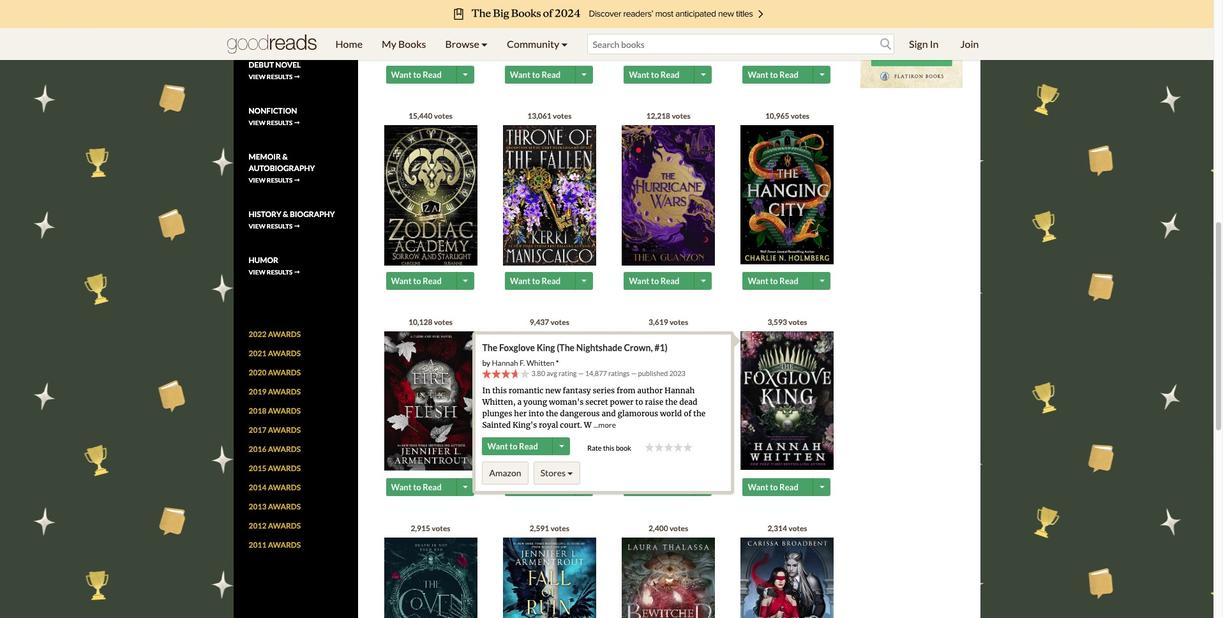 Task type: locate. For each thing, give the bounding box(es) containing it.
▾ inside dropdown button
[[562, 38, 568, 50]]

awards for 2016 awards
[[268, 445, 301, 454]]

the hurricane wars by thea guanzon image
[[622, 125, 716, 267]]

awards up 2013 awards
[[268, 483, 301, 493]]

▾ right community
[[562, 38, 568, 50]]

to up 3,619
[[651, 276, 659, 286]]

awards up 2015 awards
[[268, 445, 301, 454]]

4 view from the top
[[249, 177, 266, 184]]

8 awards from the top
[[268, 464, 301, 474]]

0 horizontal spatial this
[[493, 386, 507, 395]]

dead
[[680, 397, 698, 407]]

2 → from the top
[[294, 73, 300, 81]]

read down "king's"
[[519, 441, 538, 451]]

votes right 3,619
[[670, 317, 689, 327]]

9 awards from the top
[[268, 483, 301, 493]]

to for want to read button over '9,437'
[[532, 276, 540, 286]]

2011 awards
[[249, 541, 301, 550]]

2012
[[249, 521, 267, 531]]

want to read up 12,218
[[629, 69, 680, 80]]

this inside "in this romantic new fantasy series from author hannah whitten, a young woman's secret power to raise the dead plunges her into the dangerous and glamorous world of the sainted king's royal court.   w"
[[493, 386, 507, 395]]

want for want to read button on top of 12,218
[[629, 69, 650, 80]]

awards for 2018 awards
[[268, 406, 301, 416]]

→ down biography
[[294, 223, 300, 230]]

6 awards from the top
[[268, 426, 301, 435]]

▾ for browse ▾
[[482, 38, 488, 50]]

hannah left "f."
[[492, 358, 519, 368]]

author
[[638, 386, 663, 395]]

3 results from the top
[[267, 119, 293, 127]]

votes for 2,915 votes
[[432, 524, 451, 533]]

votes right 10,965
[[791, 111, 810, 120]]

read for want to read button over '9,437'
[[542, 276, 561, 286]]

secret
[[586, 397, 609, 407]]

to for want to read button under books on the top of the page
[[413, 69, 421, 80]]

want to read up '10,128'
[[391, 276, 442, 286]]

into
[[529, 409, 544, 418]]

sign
[[910, 38, 929, 50]]

assistant to the villain by hannah nicole maehrer image
[[503, 0, 597, 58]]

2014 awards
[[249, 483, 301, 493]]

→ down nonfiction
[[294, 119, 300, 127]]

sorrow and starlight by caroline peckham image
[[384, 125, 478, 274]]

...more link
[[594, 420, 616, 430]]

hannah f. whitten link
[[492, 358, 555, 368]]

10,965
[[766, 111, 790, 120]]

read down books on the top of the page
[[423, 69, 442, 80]]

5 view from the top
[[249, 223, 266, 230]]

&
[[282, 152, 288, 162], [283, 210, 289, 219]]

1 horizontal spatial ▾
[[562, 38, 568, 50]]

1 vertical spatial hannah
[[665, 386, 695, 395]]

view down memoir at the left top of page
[[249, 177, 266, 184]]

the up world
[[666, 397, 678, 407]]

results inside debut novel view results →
[[267, 73, 293, 81]]

menu
[[326, 28, 578, 60]]

book
[[616, 444, 632, 452]]

0 horizontal spatial ▾
[[482, 38, 488, 50]]

results down adult
[[267, 27, 293, 35]]

(the
[[557, 342, 575, 353]]

view down the humor
[[249, 269, 266, 276]]

debut novel view results →
[[249, 60, 301, 81]]

& inside history & biography view results →
[[283, 210, 289, 219]]

romantic
[[509, 386, 544, 395]]

0 vertical spatial hannah
[[492, 358, 519, 368]]

1 ▾ from the left
[[482, 38, 488, 50]]

from
[[617, 386, 636, 395]]

want to read button up 10,965
[[743, 66, 815, 83]]

want to read for want to read button over 10,965
[[748, 69, 799, 80]]

hannah inside "in this romantic new fantasy series from author hannah whitten, a young woman's secret power to raise the dead plunges her into the dangerous and glamorous world of the sainted king's royal court.   w"
[[665, 386, 695, 395]]

dangerous
[[560, 409, 600, 418]]

#1)
[[655, 342, 668, 353]]

read up 2,915 votes
[[423, 482, 442, 492]]

9,437 votes
[[530, 317, 570, 327]]

want to read button up 2,400
[[624, 478, 696, 496]]

1 view from the top
[[249, 27, 266, 35]]

3 awards from the top
[[268, 368, 301, 378]]

— right ratings
[[631, 369, 637, 377]]

2011 awards link
[[249, 541, 301, 550]]

— right rating
[[578, 369, 584, 377]]

votes right '9,437'
[[551, 317, 570, 327]]

the ashes & the star-cursed king by carissa broadbent image
[[622, 0, 716, 52]]

→ inside humor view results →
[[294, 269, 300, 276]]

novel
[[276, 60, 301, 70]]

want down the amazon
[[510, 482, 531, 492]]

Search for books to add to your shelves search field
[[587, 34, 895, 54]]

4 awards from the top
[[268, 387, 301, 397]]

→ down autobiography
[[294, 177, 300, 184]]

read up the 12,218 votes
[[661, 69, 680, 80]]

results inside history & biography view results →
[[267, 223, 293, 230]]

this for in
[[493, 386, 507, 395]]

read for want to read button above 3,619
[[661, 276, 680, 286]]

whitten,
[[483, 397, 516, 407]]

& for memoir
[[282, 152, 288, 162]]

to up 2,400
[[651, 482, 659, 492]]

read down stores ▾
[[542, 482, 561, 492]]

to for want to read button above 3,593
[[770, 276, 778, 286]]

votes right '10,128'
[[434, 317, 453, 327]]

—
[[578, 369, 584, 377], [631, 369, 637, 377]]

awards for 2014 awards
[[268, 483, 301, 493]]

1 results from the top
[[267, 27, 293, 35]]

a
[[518, 397, 522, 407]]

a soul of ash and blood by jennifer l. armentrout image
[[741, 0, 835, 58]]

rate this book
[[588, 444, 632, 452]]

awards down 2022 awards "link"
[[268, 349, 301, 359]]

want to read up 3,593
[[748, 276, 799, 286]]

0 vertical spatial &
[[282, 152, 288, 162]]

awards for 2012 awards
[[268, 521, 301, 531]]

1 vertical spatial &
[[283, 210, 289, 219]]

1 horizontal spatial —
[[631, 369, 637, 377]]

votes right the 2,915
[[432, 524, 451, 533]]

→ inside memoir & autobiography view results →
[[294, 177, 300, 184]]

▾
[[482, 38, 488, 50], [562, 38, 568, 50]]

awards down 2018 awards
[[268, 426, 301, 435]]

to for want to read button over 2,591
[[532, 482, 540, 492]]

the
[[666, 397, 678, 407], [546, 409, 559, 418], [694, 409, 706, 418]]

→ down novel
[[294, 73, 300, 81]]

want to read button up the 2,915
[[386, 478, 458, 496]]

to for want to read button under "king's"
[[510, 441, 518, 451]]

votes for 10,128 votes
[[434, 317, 453, 327]]

2021 awards link
[[249, 349, 301, 359]]

view down debut
[[249, 73, 266, 81]]

results down autobiography
[[267, 177, 293, 184]]

view
[[249, 27, 266, 35], [249, 73, 266, 81], [249, 119, 266, 127], [249, 177, 266, 184], [249, 223, 266, 230], [249, 269, 266, 276]]

4 → from the top
[[294, 177, 300, 184]]

want to read for want to read button over '10,128'
[[391, 276, 442, 286]]

results down nonfiction
[[267, 119, 293, 127]]

young adult fiction view results →
[[249, 14, 335, 35]]

→ down adult
[[294, 27, 300, 35]]

7 awards from the top
[[268, 445, 301, 454]]

3 → from the top
[[294, 119, 300, 127]]

awards up 2019 awards link at the left bottom of the page
[[268, 368, 301, 378]]

the jasad heir by sara  hashem image
[[503, 331, 597, 471]]

and
[[602, 409, 616, 418]]

results inside young adult fiction view results →
[[267, 27, 293, 35]]

1 → from the top
[[294, 27, 300, 35]]

want to read for want to read button over 2,591
[[510, 482, 561, 492]]

results down novel
[[267, 73, 293, 81]]

join link
[[951, 28, 989, 60]]

view down young
[[249, 27, 266, 35]]

2014
[[249, 483, 267, 493]]

...more
[[594, 420, 616, 430]]

2019 awards link
[[249, 387, 301, 397]]

to up glamorous
[[636, 397, 644, 407]]

6 view from the top
[[249, 269, 266, 276]]

view inside humor view results →
[[249, 269, 266, 276]]

want to read down books on the top of the page
[[391, 69, 442, 80]]

series
[[593, 386, 615, 395]]

2016 awards
[[249, 445, 301, 454]]

the right of
[[694, 409, 706, 418]]

fiction
[[304, 14, 335, 24]]

want up the 2,915
[[391, 482, 412, 492]]

results down the humor
[[267, 269, 293, 276]]

want
[[391, 69, 412, 80], [510, 69, 531, 80], [629, 69, 650, 80], [748, 69, 769, 80], [391, 276, 412, 286], [510, 276, 531, 286], [629, 276, 650, 286], [748, 276, 769, 286], [488, 441, 508, 451], [391, 482, 412, 492], [510, 482, 531, 492], [629, 482, 650, 492], [748, 482, 769, 492]]

3,619 votes
[[649, 317, 689, 327]]

4 results from the top
[[267, 177, 293, 184]]

want down sainted
[[488, 441, 508, 451]]

want to read button
[[386, 66, 458, 83], [505, 66, 577, 83], [624, 66, 696, 83], [743, 66, 815, 83], [386, 272, 458, 290], [505, 272, 577, 290], [624, 272, 696, 290], [743, 272, 815, 290], [483, 437, 555, 455], [386, 478, 458, 496], [505, 478, 577, 496], [624, 478, 696, 496], [743, 478, 815, 496]]

browse ▾ button
[[436, 28, 498, 60]]

want up 3,593
[[748, 276, 769, 286]]

want up '10,128'
[[391, 276, 412, 286]]

awards down 2016 awards link
[[268, 464, 301, 474]]

to for want to read button above 3,619
[[651, 276, 659, 286]]

to right amazon link at left
[[532, 482, 540, 492]]

to up 12,218
[[651, 69, 659, 80]]

2018 awards
[[249, 406, 301, 416]]

0 horizontal spatial hannah
[[492, 358, 519, 368]]

want down book
[[629, 482, 650, 492]]

read for want to read button under books on the top of the page
[[423, 69, 442, 80]]

votes for 12,218 votes
[[672, 111, 691, 120]]

awards for 2022 awards
[[268, 330, 301, 339]]

1 vertical spatial in
[[483, 386, 491, 395]]

2015
[[249, 464, 267, 474]]

view down nonfiction
[[249, 119, 266, 127]]

read up 3,619 votes
[[661, 276, 680, 286]]

want to read down "king's"
[[488, 441, 538, 451]]

& up autobiography
[[282, 152, 288, 162]]

1 horizontal spatial this
[[604, 444, 615, 452]]

the coven by harper l. woods image
[[384, 538, 478, 618]]

to for want to read button over 10,965
[[770, 69, 778, 80]]

2 ▾ from the left
[[562, 38, 568, 50]]

6 results from the top
[[267, 269, 293, 276]]

11 awards from the top
[[268, 521, 301, 531]]

→ down history & biography view results →
[[294, 269, 300, 276]]

a fire in the flesh by jennifer l. armentrout image
[[384, 331, 478, 471]]

this up whitten,
[[493, 386, 507, 395]]

→
[[294, 27, 300, 35], [294, 73, 300, 81], [294, 119, 300, 127], [294, 177, 300, 184], [294, 223, 300, 230], [294, 269, 300, 276]]

2022
[[249, 330, 267, 339]]

to down community ▾ dropdown button
[[532, 69, 540, 80]]

0 horizontal spatial in
[[483, 386, 491, 395]]

votes right 2,314
[[789, 524, 808, 533]]

biography
[[290, 210, 335, 219]]

to up '9,437'
[[532, 276, 540, 286]]

results
[[267, 27, 293, 35], [267, 73, 293, 81], [267, 119, 293, 127], [267, 177, 293, 184], [267, 223, 293, 230], [267, 269, 293, 276]]

votes right 12,218
[[672, 111, 691, 120]]

awards down 2020 awards
[[268, 387, 301, 397]]

5 awards from the top
[[268, 406, 301, 416]]

to up '10,128'
[[413, 276, 421, 286]]

Search books text field
[[587, 34, 895, 54]]

want to read up '9,437'
[[510, 276, 561, 286]]

2023
[[670, 369, 686, 377]]

votes for 9,437 votes
[[551, 317, 570, 327]]

votes for 3,593 votes
[[789, 317, 808, 327]]

want to read up 2,314
[[748, 482, 799, 492]]

read for want to read button over 2,400
[[661, 482, 680, 492]]

results inside humor view results →
[[267, 269, 293, 276]]

0 vertical spatial this
[[493, 386, 507, 395]]

want to read for want to read button over 2,400
[[629, 482, 680, 492]]

view down history
[[249, 223, 266, 230]]

2019 awards
[[249, 387, 301, 397]]

votes for 15,440 votes
[[434, 111, 453, 120]]

debut
[[249, 60, 274, 70]]

this right rate
[[604, 444, 615, 452]]

in up whitten,
[[483, 386, 491, 395]]

to down books on the top of the page
[[413, 69, 421, 80]]

to up the 2,915
[[413, 482, 421, 492]]

bewitched by laura thalassa image
[[622, 538, 716, 618]]

read up 9,437 votes
[[542, 276, 561, 286]]

read for want to read button over 2,591
[[542, 482, 561, 492]]

the foxglove king (the nightshade crown, #1) link
[[483, 342, 668, 353]]

2,400 votes
[[649, 524, 689, 533]]

read up 10,128 votes
[[423, 276, 442, 286]]

2 results from the top
[[267, 73, 293, 81]]

awards up 2021 awards
[[268, 330, 301, 339]]

0 horizontal spatial —
[[578, 369, 584, 377]]

awards for 2021 awards
[[268, 349, 301, 359]]

12 awards from the top
[[268, 541, 301, 550]]

the
[[483, 342, 498, 353]]

read down community ▾ dropdown button
[[542, 69, 561, 80]]

hannah inside the foxglove king (the nightshade crown, #1) hannah f. whitten *
[[492, 358, 519, 368]]

want to read down stores ▾
[[510, 482, 561, 492]]

stores ▾ link
[[534, 462, 581, 485]]

1 awards from the top
[[268, 330, 301, 339]]

amazon
[[490, 467, 522, 478]]

2 awards from the top
[[268, 349, 301, 359]]

2011
[[249, 541, 267, 550]]

the up royal
[[546, 409, 559, 418]]

results inside the nonfiction view results →
[[267, 119, 293, 127]]

want up '9,437'
[[510, 276, 531, 286]]

awards
[[268, 330, 301, 339], [268, 349, 301, 359], [268, 368, 301, 378], [268, 387, 301, 397], [268, 406, 301, 416], [268, 426, 301, 435], [268, 445, 301, 454], [268, 464, 301, 474], [268, 483, 301, 493], [268, 502, 301, 512], [268, 521, 301, 531], [268, 541, 301, 550]]

community ▾
[[507, 38, 568, 50]]

& inside memoir & autobiography view results →
[[282, 152, 288, 162]]

& right history
[[283, 210, 289, 219]]

hannah
[[492, 358, 519, 368], [665, 386, 695, 395]]

want to read for want to read button under books on the top of the page
[[391, 69, 442, 80]]

to up 3,593
[[770, 276, 778, 286]]

want to read button up 12,218
[[624, 66, 696, 83]]

2 view from the top
[[249, 73, 266, 81]]

want for want to read button over '10,128'
[[391, 276, 412, 286]]

5 results from the top
[[267, 223, 293, 230]]

king's
[[513, 420, 537, 430]]

▾ inside "dropdown button"
[[482, 38, 488, 50]]

want to read for want to read button above 3,619
[[629, 276, 680, 286]]

to for want to read button over '10,128'
[[413, 276, 421, 286]]

view inside the nonfiction view results →
[[249, 119, 266, 127]]

2020 awards link
[[249, 368, 301, 378]]

results down history
[[267, 223, 293, 230]]

6 → from the top
[[294, 269, 300, 276]]

books
[[399, 38, 426, 50]]

1 vertical spatial this
[[604, 444, 615, 452]]

2016
[[249, 445, 267, 454]]

want for want to read button above 3,619
[[629, 276, 650, 286]]

10 awards from the top
[[268, 502, 301, 512]]

slaying the vampire conqueror by carissa broadbent image
[[741, 538, 835, 618]]

want to read for want to read button over '9,437'
[[510, 276, 561, 286]]

read up the 3,593 votes
[[780, 276, 799, 286]]

want to read for want to read button above 3,593
[[748, 276, 799, 286]]

history & biography view results →
[[249, 210, 335, 230]]

votes right 2,400
[[670, 524, 689, 533]]

votes right 13,061
[[553, 111, 572, 120]]

▾ right browse
[[482, 38, 488, 50]]

want to read up 10,965
[[748, 69, 799, 80]]

menu containing home
[[326, 28, 578, 60]]

world
[[660, 409, 682, 418]]

2017 awards
[[249, 426, 301, 435]]

want to read for want to read button on top of the 2,915
[[391, 482, 442, 492]]

1 horizontal spatial hannah
[[665, 386, 695, 395]]

community ▾ button
[[498, 28, 578, 60]]

5 → from the top
[[294, 223, 300, 230]]

want up 3,619
[[629, 276, 650, 286]]

her
[[514, 409, 527, 418]]

▾ for community ▾
[[562, 38, 568, 50]]

read up 10,965 votes
[[780, 69, 799, 80]]

0 vertical spatial in
[[931, 38, 939, 50]]

1 horizontal spatial the
[[666, 397, 678, 407]]

in this romantic new fantasy series from author hannah whitten, a young woman's secret power to raise the dead plunges her into the dangerous and glamorous world of the sainted king's royal court.   w
[[483, 386, 706, 430]]

want down community
[[510, 69, 531, 80]]

read for want to read button over '10,128'
[[423, 276, 442, 286]]

& for history
[[283, 210, 289, 219]]

to up 10,965
[[770, 69, 778, 80]]

votes for 10,965 votes
[[791, 111, 810, 120]]

3 view from the top
[[249, 119, 266, 127]]

2021 awards
[[249, 349, 301, 359]]

2,314
[[768, 524, 788, 533]]

results inside memoir & autobiography view results →
[[267, 177, 293, 184]]

votes for 2,314 votes
[[789, 524, 808, 533]]

votes right 3,593
[[789, 317, 808, 327]]

to down "king's"
[[510, 441, 518, 451]]

sign in link
[[900, 28, 949, 60]]

want to read for want to read button under community ▾ dropdown button
[[510, 69, 561, 80]]

want to read
[[391, 69, 442, 80], [510, 69, 561, 80], [629, 69, 680, 80], [748, 69, 799, 80], [391, 276, 442, 286], [510, 276, 561, 286], [629, 276, 680, 286], [748, 276, 799, 286], [488, 441, 538, 451], [391, 482, 442, 492], [510, 482, 561, 492], [629, 482, 680, 492], [748, 482, 799, 492]]



Task type: vqa. For each thing, say whether or not it's contained in the screenshot.
Want to Read
yes



Task type: describe. For each thing, give the bounding box(es) containing it.
10,128
[[409, 317, 433, 327]]

3.80 avg rating — 14,877 ratings
[[531, 369, 630, 377]]

f.
[[520, 358, 525, 368]]

fourth wing by rebecca yarros image
[[384, 0, 478, 58]]

votes for 3,619 votes
[[670, 317, 689, 327]]

this for rate
[[604, 444, 615, 452]]

to for want to read button above 2,314
[[770, 482, 778, 492]]

want to read button up '9,437'
[[505, 272, 577, 290]]

10,128 votes
[[409, 317, 453, 327]]

3,593
[[768, 317, 788, 327]]

1 horizontal spatial in
[[931, 38, 939, 50]]

browse ▾
[[446, 38, 488, 50]]

to for want to read button on top of the 2,915
[[413, 482, 421, 492]]

awards for 2013 awards
[[268, 502, 301, 512]]

stores ▾
[[541, 467, 573, 478]]

memoir & autobiography view results →
[[249, 152, 315, 184]]

→ inside debut novel view results →
[[294, 73, 300, 81]]

0 horizontal spatial the
[[546, 409, 559, 418]]

— published 2023
[[630, 369, 686, 377]]

2020
[[249, 368, 267, 378]]

view inside debut novel view results →
[[249, 73, 266, 81]]

want to read for want to read button under "king's"
[[488, 441, 538, 451]]

nonfiction view results →
[[249, 106, 300, 127]]

9,437
[[530, 317, 550, 327]]

2020 awards
[[249, 368, 301, 378]]

*
[[556, 358, 559, 368]]

want to read button up 3,593
[[743, 272, 815, 290]]

3,619
[[649, 317, 669, 327]]

awards for 2020 awards
[[268, 368, 301, 378]]

2,915 votes
[[411, 524, 451, 533]]

2 horizontal spatial the
[[694, 409, 706, 418]]

read for want to read button above 2,314
[[780, 482, 799, 492]]

awards for 2015 awards
[[268, 464, 301, 474]]

15,440 votes
[[409, 111, 453, 120]]

royal
[[539, 420, 559, 430]]

fall of ruin and wrath by jennifer l. armentrout image
[[503, 538, 597, 618]]

2017
[[249, 426, 267, 435]]

→ inside the nonfiction view results →
[[294, 119, 300, 127]]

votes for 2,591 votes
[[551, 524, 570, 533]]

2018 awards link
[[249, 406, 301, 416]]

published
[[639, 369, 668, 377]]

awards for 2017 awards
[[268, 426, 301, 435]]

amazon link
[[483, 462, 529, 485]]

foxglove
[[500, 342, 535, 353]]

want to read button up 2,314
[[743, 478, 815, 496]]

to for want to read button over 2,400
[[651, 482, 659, 492]]

read for want to read button under community ▾ dropdown button
[[542, 69, 561, 80]]

want for want to read button over '9,437'
[[510, 276, 531, 286]]

15,440
[[409, 111, 433, 120]]

view inside young adult fiction view results →
[[249, 27, 266, 35]]

want for want to read button on top of the 2,915
[[391, 482, 412, 492]]

avg
[[547, 369, 558, 377]]

13,061
[[528, 111, 552, 120]]

read for want to read button under "king's"
[[519, 441, 538, 451]]

2022 awards link
[[249, 330, 301, 339]]

want to read button up '10,128'
[[386, 272, 458, 290]]

want to read button up 2,591
[[505, 478, 577, 496]]

want for want to read button over 10,965
[[748, 69, 769, 80]]

2013 awards
[[249, 502, 301, 512]]

my books
[[382, 38, 426, 50]]

want for want to read button over 2,591
[[510, 482, 531, 492]]

sign in
[[910, 38, 939, 50]]

3,593 votes
[[768, 317, 808, 327]]

advertisement element
[[861, 0, 963, 88]]

the foxglove king by hannah f. whitten image
[[741, 331, 835, 470]]

read for want to read button on top of 12,218
[[661, 69, 680, 80]]

2018
[[249, 406, 267, 416]]

12,218 votes
[[647, 111, 691, 120]]

the most anticipated books of 2024 image
[[96, 0, 1118, 28]]

want to read for want to read button above 2,314
[[748, 482, 799, 492]]

read for want to read button on top of the 2,915
[[423, 482, 442, 492]]

crown,
[[624, 342, 653, 353]]

2,314 votes
[[768, 524, 808, 533]]

throne of the fallen by kerri maniscalco image
[[503, 125, 597, 266]]

2022 awards
[[249, 330, 301, 339]]

community
[[507, 38, 560, 50]]

young
[[249, 14, 277, 24]]

a game of gods by scarlett st.  clair image
[[622, 331, 716, 469]]

votes for 13,061 votes
[[553, 111, 572, 120]]

read for want to read button over 10,965
[[780, 69, 799, 80]]

awards for 2019 awards
[[268, 387, 301, 397]]

want to read button down community ▾ dropdown button
[[505, 66, 577, 83]]

want to read button up 3,619
[[624, 272, 696, 290]]

history
[[249, 210, 282, 219]]

want for want to read button above 2,314
[[748, 482, 769, 492]]

2014 awards link
[[249, 483, 301, 493]]

3.80
[[532, 369, 546, 377]]

2,400
[[649, 524, 669, 533]]

fantasy
[[563, 386, 591, 395]]

2,591
[[530, 524, 550, 533]]

to inside "in this romantic new fantasy series from author hannah whitten, a young woman's secret power to raise the dead plunges her into the dangerous and glamorous world of the sainted king's royal court.   w"
[[636, 397, 644, 407]]

in inside "in this romantic new fantasy series from author hannah whitten, a young woman's secret power to raise the dead plunges her into the dangerous and glamorous world of the sainted king's royal court.   w"
[[483, 386, 491, 395]]

young
[[524, 397, 548, 407]]

want for want to read button under books on the top of the page
[[391, 69, 412, 80]]

to for want to read button on top of 12,218
[[651, 69, 659, 80]]

w
[[584, 420, 592, 430]]

2013
[[249, 502, 267, 512]]

adult
[[278, 14, 303, 24]]

12,218
[[647, 111, 671, 120]]

my books link
[[372, 28, 436, 60]]

view inside memoir & autobiography view results →
[[249, 177, 266, 184]]

2012 awards
[[249, 521, 301, 531]]

2,915
[[411, 524, 431, 533]]

rating
[[559, 369, 577, 377]]

read for want to read button above 3,593
[[780, 276, 799, 286]]

want to read button down books on the top of the page
[[386, 66, 458, 83]]

the hanging city by charlie n. holmberg image
[[741, 125, 835, 265]]

2017 awards link
[[249, 426, 301, 435]]

to for want to read button under community ▾ dropdown button
[[532, 69, 540, 80]]

want to read for want to read button on top of 12,218
[[629, 69, 680, 80]]

ratings
[[609, 369, 630, 377]]

want for want to read button above 3,593
[[748, 276, 769, 286]]

want for want to read button over 2,400
[[629, 482, 650, 492]]

→ inside history & biography view results →
[[294, 223, 300, 230]]

14,877
[[586, 369, 607, 377]]

2 — from the left
[[631, 369, 637, 377]]

1 — from the left
[[578, 369, 584, 377]]

→ inside young adult fiction view results →
[[294, 27, 300, 35]]

votes for 2,400 votes
[[670, 524, 689, 533]]

awards for 2011 awards
[[268, 541, 301, 550]]

the foxglove king (the nightshade crown, #1) hannah f. whitten *
[[483, 342, 668, 368]]

want to read button down "king's"
[[483, 437, 555, 455]]

memoir
[[249, 152, 281, 162]]

want for want to read button under community ▾ dropdown button
[[510, 69, 531, 80]]

13,061 votes
[[528, 111, 572, 120]]

of
[[684, 409, 692, 418]]

my
[[382, 38, 397, 50]]

woman's
[[549, 397, 584, 407]]

power
[[610, 397, 634, 407]]

whitten
[[527, 358, 555, 368]]

2015 awards link
[[249, 464, 301, 474]]

want for want to read button under "king's"
[[488, 441, 508, 451]]

view inside history & biography view results →
[[249, 223, 266, 230]]



